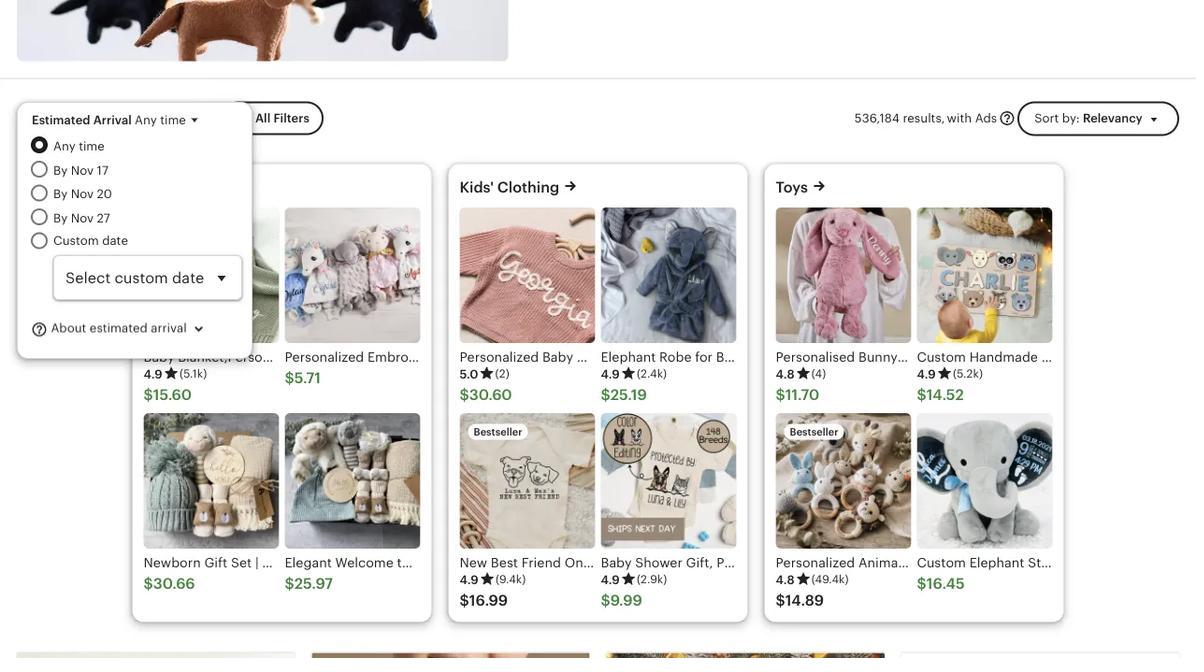 Task type: vqa. For each thing, say whether or not it's contained in the screenshot.
11.70's $
yes



Task type: locate. For each thing, give the bounding box(es) containing it.
2 nov from the top
[[71, 187, 94, 201]]

5.0
[[460, 367, 479, 381]]

2 vertical spatial by
[[53, 211, 68, 225]]

custom handmade name puzzle with animals, personalized birthday gift for kids, christmas gifts for toddlers, unique new baby gift, wood toy image
[[918, 208, 1053, 343]]

17
[[97, 163, 108, 177]]

any down estimated
[[53, 139, 76, 153]]

4.9 up $ 14.52
[[918, 367, 937, 381]]

(2)
[[496, 368, 510, 380]]

$ for 9.99
[[601, 592, 611, 609]]

product video element for soft knit baby blanket, personalized blanket, newborn gifts, embroidered name baby blanket, baby shower gifts, stroller blanket image in the bottom of the page
[[17, 654, 295, 659]]

1 vertical spatial 4.8
[[776, 573, 795, 587]]

custom date
[[53, 234, 128, 248]]

0 vertical spatial 4.8
[[776, 367, 795, 381]]

4.8 up $ 11.70
[[776, 367, 795, 381]]

0 horizontal spatial product video element
[[17, 654, 295, 659]]

$ for 30.66
[[144, 575, 153, 592]]

1 horizontal spatial product video element
[[312, 654, 590, 659]]

nov left 27
[[71, 211, 94, 225]]

4.9
[[144, 367, 163, 381], [601, 367, 620, 381], [918, 367, 937, 381], [460, 573, 479, 587], [601, 573, 620, 587]]

1 by from the top
[[53, 163, 68, 177]]

any up any time link at the top left of page
[[135, 113, 157, 127]]

with ads
[[948, 111, 998, 125]]

1 nov from the top
[[71, 163, 94, 177]]

1 vertical spatial nov
[[71, 187, 94, 201]]

4.9 for 25.19
[[601, 367, 620, 381]]

16.45
[[927, 575, 966, 592]]

nov for 27
[[71, 211, 94, 225]]

$ 14.89
[[776, 592, 825, 609]]

by for by nov 27
[[53, 211, 68, 225]]

4.8 for 11.70
[[776, 367, 795, 381]]

product video element for the personalized baby book: baby is born -free shipping- the best and most original gift idea for newborns or for baby showers - hooray heroes image
[[902, 654, 1180, 659]]

by up custom
[[53, 211, 68, 225]]

newborn gift set | baby boy and girl gift | baby gift box for newborns | baby shower present image
[[144, 413, 279, 549]]

nov
[[71, 163, 94, 177], [71, 187, 94, 201], [71, 211, 94, 225]]

about
[[51, 322, 86, 336]]

$ for 30.60
[[460, 386, 470, 403]]

$ 16.45
[[918, 575, 966, 592]]

$ for 16.99
[[460, 592, 470, 609]]

bestseller down 11.70
[[790, 426, 839, 438]]

$ 30.60
[[460, 386, 513, 403]]

1 horizontal spatial any
[[135, 113, 157, 127]]

personalized baby book: baby is born -free shipping- the best and most original gift idea for newborns or for baby showers - hooray heroes image
[[902, 654, 1180, 659]]

by nov 17
[[53, 163, 108, 177]]

time up any time link at the top left of page
[[160, 113, 186, 127]]

all
[[255, 112, 271, 126]]

nov left 17
[[71, 163, 94, 177]]

0 vertical spatial time
[[160, 113, 186, 127]]

$ for 25.19
[[601, 386, 611, 403]]

16.99
[[470, 592, 508, 609]]

2 horizontal spatial product video element
[[902, 654, 1180, 659]]

1 vertical spatial any
[[53, 139, 76, 153]]

time up by nov 17
[[79, 139, 105, 153]]

elephant robe for baby boys, baby bath robe, baby robe with ears, boy baby bathrobe, elephant baby shower gift, elephant baby robe with name image
[[601, 208, 737, 343]]

$ for 5.71
[[285, 369, 295, 386]]

1 4.8 from the top
[[776, 367, 795, 381]]

estimated
[[32, 113, 90, 127]]

relevancy
[[1084, 111, 1144, 125]]

baby blanket,personalized embroidered name,stroller blanket,newborn baby gift ,soft breathable cotton knit, baby shower gift image
[[144, 208, 279, 343]]

0 horizontal spatial bestseller
[[474, 426, 523, 438]]

4.9 for 16.99
[[460, 573, 479, 587]]

27
[[97, 211, 110, 225]]

by nov 27
[[53, 211, 110, 225]]

1 vertical spatial time
[[79, 139, 105, 153]]

$ for 25.97
[[285, 575, 295, 592]]

bestseller down the "30.60" in the bottom of the page
[[474, 426, 523, 438]]

all filters
[[255, 112, 310, 126]]

any time link
[[53, 137, 242, 155]]

(9.4k)
[[496, 573, 526, 586]]

by:
[[1063, 111, 1081, 125]]

2 vertical spatial nov
[[71, 211, 94, 225]]

sort by: relevancy
[[1035, 111, 1144, 125]]

1 bestseller from the left
[[474, 426, 523, 438]]

(5.2k)
[[954, 368, 984, 380]]

1 product video element from the left
[[17, 654, 295, 659]]

4.8 for 14.89
[[776, 573, 795, 587]]

4.9 up $ 16.99 at the left of page
[[460, 573, 479, 587]]

14.89
[[786, 592, 825, 609]]

4.9 up $ 15.60
[[144, 367, 163, 381]]

536,184
[[855, 111, 900, 125]]

25.19
[[611, 386, 647, 403]]

with
[[948, 111, 973, 125]]

$ for 15.60
[[144, 386, 153, 403]]

by nov 27 link
[[53, 209, 242, 227]]

2 bestseller from the left
[[790, 426, 839, 438]]

25.97
[[295, 575, 333, 592]]

(4)
[[812, 368, 827, 380]]

1 horizontal spatial bestseller
[[790, 426, 839, 438]]

estimated
[[90, 322, 148, 336]]

by
[[53, 163, 68, 177], [53, 187, 68, 201], [53, 211, 68, 225]]

time
[[160, 113, 186, 127], [79, 139, 105, 153]]

time inside select an estimated delivery date option group
[[79, 139, 105, 153]]

0 vertical spatial by
[[53, 163, 68, 177]]

0 horizontal spatial time
[[79, 139, 105, 153]]

3 product video element from the left
[[902, 654, 1180, 659]]

0 vertical spatial nov
[[71, 163, 94, 177]]

$ 25.97
[[285, 575, 333, 592]]

about estimated arrival
[[48, 322, 187, 336]]

custom
[[53, 234, 99, 248]]

3 by from the top
[[53, 211, 68, 225]]

soft knit baby blanket, personalized blanket, newborn gifts, embroidered name baby blanket, baby shower gifts, stroller blanket image
[[17, 654, 295, 659]]

5.71
[[295, 369, 321, 386]]

custom elephant stuffed animal - the perfect baby shower and newborn gift, birth announcement, and warm welcome for the new baby image
[[918, 413, 1053, 549]]

toys link
[[776, 179, 809, 195]]

gift newborn, wooden bear family puzzle - family puzzle for - gift kids - animal family wooden toys - wedding anniversary - puzzles for kids image
[[607, 654, 885, 659]]

2 product video element from the left
[[312, 654, 590, 659]]

2 4.8 from the top
[[776, 573, 795, 587]]

by down any time
[[53, 163, 68, 177]]

bestseller
[[474, 426, 523, 438], [790, 426, 839, 438]]

grandpa's football buddy onesie | grandfather's baby shower christmas gift, newborn baby clothes, grandson's romper, newborn toddler shirt image
[[312, 654, 590, 659]]

1 vertical spatial by
[[53, 187, 68, 201]]

kids' clothing link
[[460, 179, 560, 195]]

4.8 up $ 14.89 on the bottom right of the page
[[776, 573, 795, 587]]

estimated arrival any time
[[32, 113, 186, 127]]

select an estimated delivery date option group
[[31, 137, 242, 300]]

4.9 up the $ 9.99
[[601, 573, 620, 587]]

product video element
[[17, 654, 295, 659], [312, 654, 590, 659], [902, 654, 1180, 659]]

kids'
[[460, 179, 494, 195]]

4.8
[[776, 367, 795, 381], [776, 573, 795, 587]]

elegant welcome to the world baby gifts - perfect for baby boys and baby girls image
[[285, 413, 421, 549]]

nov left 20
[[71, 187, 94, 201]]

$
[[285, 369, 295, 386], [144, 386, 153, 403], [460, 386, 470, 403], [601, 386, 611, 403], [776, 386, 786, 403], [918, 386, 927, 403], [144, 575, 153, 592], [285, 575, 295, 592], [918, 575, 927, 592], [460, 592, 470, 609], [601, 592, 611, 609], [776, 592, 786, 609]]

any
[[135, 113, 157, 127], [53, 139, 76, 153]]

15.60
[[153, 386, 192, 403]]

3 nov from the top
[[71, 211, 94, 225]]

bestseller for $ 11.70
[[790, 426, 839, 438]]

$ 25.19
[[601, 386, 647, 403]]

personalized baby sweater: exquisitely handcrafted name & monogram | timeless keepsake for baby image
[[460, 208, 596, 343]]

kids' clothing
[[460, 179, 560, 195]]

2 by from the top
[[53, 187, 68, 201]]

20
[[97, 187, 112, 201]]

4.9 up $ 25.19
[[601, 367, 620, 381]]

9.99
[[611, 592, 643, 609]]

0 horizontal spatial any
[[53, 139, 76, 153]]

by down by nov 17
[[53, 187, 68, 201]]



Task type: describe. For each thing, give the bounding box(es) containing it.
personalised bunny rabbit plush toy,custom embroidered bunny rabbit,monogrammed bunny rabbit plush,bunny soft toy,flower girl proposal gift image
[[776, 208, 912, 343]]

by for by nov 17
[[53, 163, 68, 177]]

about estimated arrival button
[[31, 311, 222, 347]]

536,184 results,
[[855, 111, 946, 125]]

baby shower gift, protected by pets onesie®, custom dogs and cats onesie®, personalized baby gift, custom dog and cat breeds, baby gift. image
[[601, 413, 737, 549]]

11.70
[[786, 386, 820, 403]]

by nov 20
[[53, 187, 112, 201]]

bestseller for $ 30.60
[[474, 426, 523, 438]]

nov for 17
[[71, 163, 94, 177]]

$ for 16.45
[[918, 575, 927, 592]]

by for by nov 20
[[53, 187, 68, 201]]

$ 14.52
[[918, 386, 965, 403]]

$ 15.60
[[144, 386, 192, 403]]

$ 16.99
[[460, 592, 508, 609]]

by nov 20 link
[[53, 185, 242, 203]]

toys
[[776, 179, 809, 195]]

personalized embroidered baby shower gifts,personalized baby comforter blankets,custom baby shower gifts,baby gifts for new moms,baby gifts image
[[285, 208, 421, 343]]

filters
[[274, 112, 310, 126]]

(2.9k)
[[637, 573, 668, 586]]

(49.4k)
[[812, 573, 849, 586]]

product video element for 'grandpa's football buddy onesie | grandfather's baby shower christmas gift, newborn baby clothes, grandson's romper, newborn toddler shirt' image
[[312, 654, 590, 659]]

(2.4k)
[[637, 368, 667, 380]]

all filters button
[[222, 102, 324, 136]]

$ 30.66
[[144, 575, 195, 592]]

arrival
[[93, 113, 132, 127]]

by nov 17 link
[[53, 161, 242, 179]]

results,
[[903, 111, 946, 125]]

clothing
[[498, 179, 560, 195]]

4.9 for 14.52
[[918, 367, 937, 381]]

arrival
[[151, 322, 187, 336]]

personalized animal crochet rattle | baby shower gift | custom wooden baby rattle | crochet rattle toy | newborn gift for christmas image
[[776, 413, 912, 549]]

any inside select an estimated delivery date option group
[[53, 139, 76, 153]]

new best friend onesie®, protected by dog onesie®, personalized dog name onesie®, dog name onesie®, baby shower gift, newborn baby gift image
[[460, 413, 596, 549]]

$ 5.71
[[285, 369, 321, 386]]

any time
[[53, 139, 105, 153]]

$ for 14.89
[[776, 592, 786, 609]]

14.52
[[927, 386, 965, 403]]

nov for 20
[[71, 187, 94, 201]]

sort
[[1035, 111, 1060, 125]]

$ for 14.52
[[918, 386, 927, 403]]

4.9 for 9.99
[[601, 573, 620, 587]]

1 horizontal spatial time
[[160, 113, 186, 127]]

(5.1k)
[[180, 368, 207, 380]]

0 vertical spatial any
[[135, 113, 157, 127]]

$ 11.70
[[776, 386, 820, 403]]

4.9 for 15.60
[[144, 367, 163, 381]]

ads
[[976, 111, 998, 125]]

$ for 11.70
[[776, 386, 786, 403]]

30.60
[[470, 386, 513, 403]]

date
[[102, 234, 128, 248]]

$ 9.99
[[601, 592, 643, 609]]

30.66
[[153, 575, 195, 592]]



